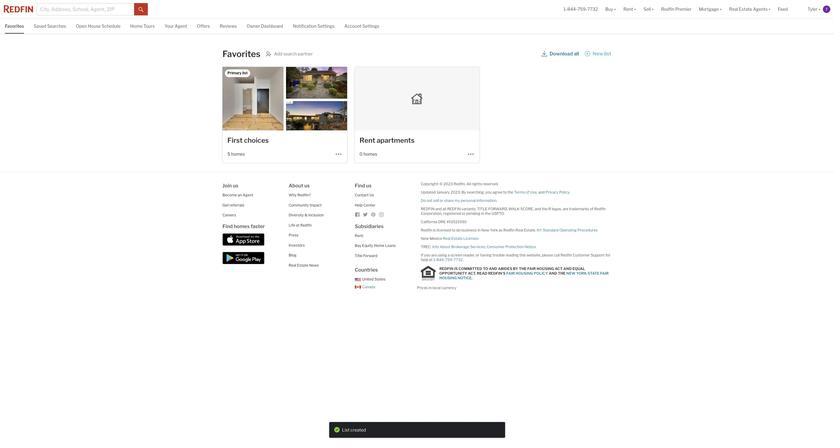 Task type: describe. For each thing, give the bounding box(es) containing it.
fair housing policy link
[[507, 271, 549, 276]]

registered
[[444, 212, 462, 216]]

offers link
[[197, 19, 210, 33]]

1 horizontal spatial favorites
[[223, 49, 261, 59]]

an
[[238, 193, 242, 198]]

▾ for sell ▾
[[652, 7, 654, 12]]

1 horizontal spatial new
[[482, 228, 490, 233]]

user photo image
[[824, 6, 831, 13]]

mortgage ▾
[[700, 7, 722, 12]]

0 horizontal spatial 1-844-759-7732 link
[[434, 258, 463, 263]]

redfin?
[[298, 193, 311, 198]]

trec:
[[421, 245, 432, 250]]

contact
[[355, 193, 369, 198]]

or inside the "redfin and all redfin variants, title forward, walk score, and the r logos, are trademarks of redfin corporation, registered or pending in the uspto."
[[462, 212, 466, 216]]

get referrals
[[223, 203, 244, 208]]

search
[[284, 51, 297, 57]]

subsidiaries
[[355, 224, 384, 230]]

your agent
[[165, 23, 187, 29]]

reviews
[[220, 23, 237, 29]]

notification settings link
[[293, 19, 335, 33]]

prices in local currency
[[417, 286, 457, 291]]

759- for 1-844-759-7732
[[578, 7, 588, 12]]

reviews link
[[220, 19, 237, 33]]

1-844-759-7732 .
[[434, 258, 464, 263]]

logos,
[[552, 207, 563, 212]]

mortgage ▾ button
[[700, 0, 722, 19]]

redfin premier button
[[658, 0, 696, 19]]

homes for rent
[[364, 152, 378, 157]]

community impact button
[[289, 203, 322, 208]]

licensed
[[437, 228, 451, 233]]

trouble
[[493, 253, 505, 258]]

dashboard
[[261, 23, 283, 29]]

us
[[370, 193, 374, 198]]

operating
[[560, 228, 577, 233]]

new york state fair housing notice
[[440, 271, 609, 281]]

download the redfin app on the apple app store image
[[223, 234, 265, 246]]

info
[[433, 245, 439, 250]]

january
[[437, 190, 450, 195]]

0 horizontal spatial the
[[485, 212, 491, 216]]

if
[[421, 253, 424, 258]]

website,
[[527, 253, 542, 258]]

opportunity
[[440, 271, 468, 276]]

equity
[[362, 244, 373, 248]]

policy
[[560, 190, 570, 195]]

why redfin?
[[289, 193, 311, 198]]

home tours
[[130, 23, 155, 29]]

primary list
[[228, 71, 248, 75]]

you inside if you are using a screen reader, or having trouble reading this website, please call redfin customer support for help at
[[425, 253, 431, 258]]

redfin and all redfin variants, title forward, walk score, and the r logos, are trademarks of redfin corporation, registered or pending in the uspto.
[[421, 207, 606, 216]]

using
[[438, 253, 447, 258]]

7732 for 1-844-759-7732 .
[[454, 258, 463, 263]]

reading
[[506, 253, 519, 258]]

not
[[427, 199, 433, 203]]

saved
[[34, 23, 46, 29]]

0 vertical spatial ,
[[537, 190, 538, 195]]

searching,
[[467, 190, 485, 195]]

1 horizontal spatial about
[[440, 245, 451, 250]]

share
[[445, 199, 454, 203]]

saved searches link
[[34, 19, 66, 33]]

careers button
[[223, 213, 236, 218]]

to
[[483, 267, 489, 271]]

uspto.
[[492, 212, 505, 216]]

1 horizontal spatial to
[[504, 190, 507, 195]]

1 horizontal spatial you
[[486, 190, 492, 195]]

center
[[364, 203, 376, 208]]

settings for account settings
[[363, 23, 380, 29]]

real down licensed
[[443, 237, 451, 241]]

favorites link
[[5, 19, 24, 33]]

list created
[[342, 428, 366, 433]]

this
[[520, 253, 526, 258]]

rent ▾ button
[[620, 0, 640, 19]]

0 vertical spatial about
[[289, 183, 304, 189]]

contact us
[[355, 193, 374, 198]]

about us
[[289, 183, 310, 189]]

life at redfin button
[[289, 223, 312, 228]]

add
[[274, 51, 283, 57]]

your agent link
[[165, 19, 187, 33]]

services
[[471, 245, 486, 250]]

notification settings
[[293, 23, 335, 29]]

become an agent
[[223, 193, 254, 198]]

all inside the "redfin and all redfin variants, title forward, walk score, and the r logos, are trademarks of redfin corporation, registered or pending in the uspto."
[[443, 207, 447, 212]]

rent ▾
[[624, 7, 637, 12]]

0 horizontal spatial to
[[452, 228, 456, 233]]

rent for rent ▾
[[624, 7, 634, 12]]

title forward
[[355, 254, 378, 258]]

real estate news
[[289, 263, 319, 268]]

0 horizontal spatial of
[[526, 190, 530, 195]]

for
[[606, 253, 611, 258]]

2 horizontal spatial the
[[542, 207, 548, 212]]

. right privacy
[[570, 190, 571, 195]]

buy ▾ button
[[602, 0, 620, 19]]

rent ▾ button
[[624, 0, 637, 19]]

redfin is committed to and abides by the fair housing act and equal opportunity act. read redfin's
[[440, 267, 586, 276]]

created
[[351, 428, 366, 433]]

press button
[[289, 233, 299, 238]]

2 horizontal spatial and
[[564, 267, 572, 271]]

equal housing opportunity image
[[421, 266, 436, 281]]

notice
[[525, 245, 537, 250]]

new for new mexico real estate licenses
[[421, 237, 429, 241]]

1- for 1-844-759-7732 .
[[434, 258, 437, 263]]

#01521930
[[447, 220, 467, 225]]

new mexico real estate licenses
[[421, 237, 479, 241]]

as
[[499, 228, 503, 233]]

▾ for tyler ▾
[[819, 7, 821, 12]]

support
[[591, 253, 605, 258]]

fair inside redfin is committed to and abides by the fair housing act and equal opportunity act. read redfin's
[[528, 267, 536, 271]]

0 horizontal spatial or
[[440, 199, 444, 203]]

2023:
[[451, 190, 461, 195]]

procedures
[[578, 228, 598, 233]]

&
[[305, 213, 308, 218]]

my
[[455, 199, 460, 203]]

sell
[[434, 199, 439, 203]]

1 horizontal spatial 1-844-759-7732 link
[[564, 7, 598, 12]]

download the redfin app from the google play store image
[[223, 252, 265, 265]]

offers
[[197, 23, 210, 29]]

sell
[[644, 7, 651, 12]]

inclusion
[[309, 213, 324, 218]]

redfin down my
[[448, 207, 461, 212]]

agree
[[493, 190, 503, 195]]

r
[[549, 207, 552, 212]]

join
[[223, 183, 232, 189]]

fair inside new york state fair housing notice
[[601, 271, 609, 276]]

find for find us
[[355, 183, 365, 189]]

variants,
[[462, 207, 477, 212]]

do not sell or share my personal information .
[[421, 199, 498, 203]]

updated
[[421, 190, 436, 195]]

1 vertical spatial in
[[478, 228, 481, 233]]

real down blog
[[289, 263, 297, 268]]

redfin facebook image
[[355, 212, 360, 217]]

dre
[[439, 220, 446, 225]]

submit search image
[[139, 7, 144, 12]]

canadian flag image
[[355, 286, 361, 289]]

1- for 1-844-759-7732
[[564, 7, 568, 12]]

. down agree
[[497, 199, 498, 203]]



Task type: locate. For each thing, give the bounding box(es) containing it.
1 horizontal spatial us
[[305, 183, 310, 189]]

estate for agents
[[740, 7, 753, 12]]

7732
[[588, 7, 598, 12], [454, 258, 463, 263]]

mortgage
[[700, 7, 720, 12]]

1 horizontal spatial rent
[[624, 7, 634, 12]]

tyler
[[808, 7, 818, 12]]

redfin premier
[[662, 7, 692, 12]]

redfin left 'is' in the right of the page
[[421, 228, 433, 233]]

homes for first
[[231, 152, 245, 157]]

0 vertical spatial 1-
[[564, 7, 568, 12]]

1 horizontal spatial in
[[478, 228, 481, 233]]

2 horizontal spatial fair
[[601, 271, 609, 276]]

are inside the "redfin and all redfin variants, title forward, walk score, and the r logos, are trademarks of redfin corporation, registered or pending in the uspto."
[[563, 207, 569, 212]]

abides
[[498, 267, 513, 271]]

canada link
[[355, 285, 376, 290]]

you up information
[[486, 190, 492, 195]]

us up the 'redfin?'
[[305, 183, 310, 189]]

settings inside the account settings "link"
[[363, 23, 380, 29]]

forward
[[364, 254, 378, 258]]

1 us from the left
[[233, 183, 239, 189]]

0 vertical spatial 844-
[[568, 7, 578, 12]]

1-844-759-7732
[[564, 7, 598, 12]]

us up us
[[366, 183, 372, 189]]

the left uspto.
[[485, 212, 491, 216]]

real estate agents ▾ button
[[726, 0, 775, 19]]

2 vertical spatial or
[[476, 253, 480, 258]]

about up using
[[440, 245, 451, 250]]

redfin inside redfin is committed to and abides by the fair housing act and equal opportunity act. read redfin's
[[440, 267, 454, 271]]

the left r at the top
[[542, 207, 548, 212]]

0 horizontal spatial home
[[130, 23, 143, 29]]

redfin twitter image
[[363, 212, 368, 217]]

and right to
[[489, 267, 498, 271]]

housing inside redfin is committed to and abides by the fair housing act and equal opportunity act. read redfin's
[[537, 267, 555, 271]]

list for primary list
[[243, 71, 248, 75]]

list created section
[[329, 423, 505, 439]]

1 vertical spatial or
[[462, 212, 466, 216]]

1 vertical spatial agent
[[243, 193, 254, 198]]

1 vertical spatial 1-844-759-7732 link
[[434, 258, 463, 263]]

to
[[504, 190, 507, 195], [452, 228, 456, 233]]

2 ▾ from the left
[[635, 7, 637, 12]]

1-844-759-7732 link left buy
[[564, 7, 598, 12]]

1 vertical spatial all
[[443, 207, 447, 212]]

homes
[[231, 152, 245, 157], [364, 152, 378, 157], [234, 224, 250, 230]]

contact us button
[[355, 193, 374, 198]]

and right act at the right of page
[[564, 267, 572, 271]]

notice
[[458, 276, 472, 281]]

to right agree
[[504, 190, 507, 195]]

find down careers button
[[223, 224, 233, 230]]

customer
[[573, 253, 591, 258]]

0 horizontal spatial estate
[[297, 263, 309, 268]]

committed
[[459, 267, 483, 271]]

rent up '0 homes'
[[360, 137, 376, 145]]

photo of 1731 15th st image
[[223, 67, 284, 131]]

sell ▾
[[644, 7, 654, 12]]

▾ right tyler
[[819, 7, 821, 12]]

blog
[[289, 253, 297, 258]]

redfin down not
[[421, 207, 435, 212]]

▾ right agents
[[769, 7, 771, 12]]

homes right 0
[[364, 152, 378, 157]]

redfin's
[[489, 271, 506, 276]]

1 ▾ from the left
[[615, 7, 617, 12]]

rights
[[472, 182, 482, 187]]

, left privacy
[[537, 190, 538, 195]]

▾ for rent ▾
[[635, 7, 637, 12]]

6 ▾ from the left
[[819, 7, 821, 12]]

real right mortgage ▾
[[730, 7, 739, 12]]

0 horizontal spatial are
[[432, 253, 437, 258]]

home left loans
[[374, 244, 385, 248]]

estate left agents
[[740, 7, 753, 12]]

1 horizontal spatial 7732
[[588, 7, 598, 12]]

1 horizontal spatial are
[[563, 207, 569, 212]]

▾ right buy
[[615, 7, 617, 12]]

1 vertical spatial list
[[243, 71, 248, 75]]

find for find homes faster
[[223, 224, 233, 230]]

▾ inside "dropdown button"
[[769, 7, 771, 12]]

settings right 'notification'
[[318, 23, 335, 29]]

why
[[289, 193, 297, 198]]

1 horizontal spatial estate
[[452, 237, 463, 241]]

1 vertical spatial new
[[482, 228, 490, 233]]

trademarks
[[570, 207, 590, 212]]

prices
[[417, 286, 428, 291]]

and right score,
[[535, 207, 542, 212]]

or right sell
[[440, 199, 444, 203]]

0 horizontal spatial you
[[425, 253, 431, 258]]

City, Address, School, Agent, ZIP search field
[[37, 3, 134, 15]]

partner
[[298, 51, 313, 57]]

the left new
[[558, 271, 566, 276]]

find up contact
[[355, 183, 365, 189]]

redfin for and
[[421, 207, 435, 212]]

0 vertical spatial or
[[440, 199, 444, 203]]

1 vertical spatial at
[[429, 258, 433, 263]]

rent inside rent ▾ dropdown button
[[624, 7, 634, 12]]

redfin down &
[[301, 223, 312, 228]]

0 horizontal spatial rent
[[360, 137, 376, 145]]

0 horizontal spatial new
[[421, 237, 429, 241]]

5 ▾ from the left
[[769, 7, 771, 12]]

1 vertical spatial 759-
[[446, 258, 454, 263]]

3 us from the left
[[366, 183, 372, 189]]

to left do
[[452, 228, 456, 233]]

favorites left saved
[[5, 23, 24, 29]]

or
[[440, 199, 444, 203], [462, 212, 466, 216], [476, 253, 480, 258]]

all inside button
[[574, 51, 580, 57]]

of right trademarks
[[590, 207, 594, 212]]

redfin for is
[[440, 267, 454, 271]]

7732 left buy
[[588, 7, 598, 12]]

notification
[[293, 23, 317, 29]]

0 horizontal spatial all
[[443, 207, 447, 212]]

trec: info about brokerage services , consumer protection notice
[[421, 245, 537, 250]]

redfin right as
[[504, 228, 515, 233]]

1 horizontal spatial settings
[[363, 23, 380, 29]]

york
[[577, 271, 587, 276]]

score,
[[521, 207, 534, 212]]

are inside if you are using a screen reader, or having trouble reading this website, please call redfin customer support for help at
[[432, 253, 437, 258]]

copyright:
[[421, 182, 439, 187]]

schedule
[[102, 23, 121, 29]]

. right screen on the bottom right of the page
[[463, 258, 464, 263]]

1 vertical spatial home
[[374, 244, 385, 248]]

forward,
[[489, 207, 508, 212]]

▾ right sell
[[652, 7, 654, 12]]

york
[[490, 228, 498, 233]]

updated january 2023: by searching, you agree to the terms of use , and privacy policy .
[[421, 190, 571, 195]]

or inside if you are using a screen reader, or having trouble reading this website, please call redfin customer support for help at
[[476, 253, 480, 258]]

1 horizontal spatial list
[[605, 51, 612, 57]]

housing
[[537, 267, 555, 271], [516, 271, 534, 276], [440, 276, 457, 281]]

sell ▾ button
[[644, 0, 654, 19]]

fair housing policy and the
[[507, 271, 567, 276]]

in
[[482, 212, 485, 216], [478, 228, 481, 233], [429, 286, 432, 291]]

0 vertical spatial home
[[130, 23, 143, 29]]

0 vertical spatial 759-
[[578, 7, 588, 12]]

photo of 629 beloit ave, kensington, ca 94708 image
[[286, 101, 348, 145]]

estate inside real estate agents ▾ link
[[740, 7, 753, 12]]

estate for news
[[297, 263, 309, 268]]

redfin right call
[[561, 253, 573, 258]]

2 horizontal spatial new
[[593, 51, 604, 57]]

▾ right mortgage
[[720, 7, 722, 12]]

2 us from the left
[[305, 183, 310, 189]]

us flag image
[[355, 279, 361, 282]]

1 vertical spatial rent
[[360, 137, 376, 145]]

and right use
[[539, 190, 545, 195]]

favorites up primary list
[[223, 49, 261, 59]]

ny
[[537, 228, 543, 233]]

redfin inside the "redfin and all redfin variants, title forward, walk score, and the r logos, are trademarks of redfin corporation, registered or pending in the uspto."
[[595, 207, 606, 212]]

you
[[486, 190, 492, 195], [425, 253, 431, 258]]

download all button
[[542, 48, 580, 60]]

1 horizontal spatial and
[[549, 271, 558, 276]]

0 horizontal spatial list
[[243, 71, 248, 75]]

0 vertical spatial favorites
[[5, 23, 24, 29]]

homes right 5
[[231, 152, 245, 157]]

at right life
[[296, 223, 300, 228]]

home tours link
[[130, 19, 155, 33]]

life at redfin
[[289, 223, 312, 228]]

0 vertical spatial new
[[593, 51, 604, 57]]

list for new list
[[605, 51, 612, 57]]

redfin left premier
[[662, 7, 675, 12]]

real inside "dropdown button"
[[730, 7, 739, 12]]

at inside if you are using a screen reader, or having trouble reading this website, please call redfin customer support for help at
[[429, 258, 433, 263]]

.
[[570, 190, 571, 195], [497, 199, 498, 203], [463, 258, 464, 263], [472, 276, 473, 281]]

protection
[[506, 245, 524, 250]]

0 horizontal spatial about
[[289, 183, 304, 189]]

and
[[539, 190, 545, 195], [436, 207, 442, 212], [535, 207, 542, 212]]

2 vertical spatial new
[[421, 237, 429, 241]]

0 horizontal spatial 844-
[[437, 258, 446, 263]]

1 horizontal spatial 1-
[[564, 7, 568, 12]]

in right pending
[[482, 212, 485, 216]]

0 vertical spatial 7732
[[588, 7, 598, 12]]

redfin down 1-844-759-7732 .
[[440, 267, 454, 271]]

4 ▾ from the left
[[720, 7, 722, 12]]

1 horizontal spatial fair
[[528, 267, 536, 271]]

1 vertical spatial you
[[425, 253, 431, 258]]

new
[[567, 271, 576, 276]]

in left local
[[429, 286, 432, 291]]

1 vertical spatial ,
[[486, 245, 486, 250]]

estate left 'news'
[[297, 263, 309, 268]]

account settings
[[345, 23, 380, 29]]

0 horizontal spatial 1-
[[434, 258, 437, 263]]

0 horizontal spatial 759-
[[446, 258, 454, 263]]

house
[[88, 23, 101, 29]]

1 horizontal spatial find
[[355, 183, 365, 189]]

about up the why
[[289, 183, 304, 189]]

in right the business
[[478, 228, 481, 233]]

0 horizontal spatial agent
[[175, 23, 187, 29]]

policy
[[534, 271, 549, 276]]

rent for rent apartments
[[360, 137, 376, 145]]

0 horizontal spatial and
[[489, 267, 498, 271]]

and right policy
[[549, 271, 558, 276]]

0 horizontal spatial ,
[[486, 245, 486, 250]]

download all
[[550, 51, 580, 57]]

your
[[165, 23, 174, 29]]

are left using
[[432, 253, 437, 258]]

1 horizontal spatial the
[[508, 190, 514, 195]]

us for join us
[[233, 183, 239, 189]]

real estate agents ▾ link
[[730, 0, 771, 19]]

3 ▾ from the left
[[652, 7, 654, 12]]

1 vertical spatial 1-
[[434, 258, 437, 263]]

agent right your
[[175, 23, 187, 29]]

1-844-759-7732 link up 'is'
[[434, 258, 463, 263]]

loans
[[385, 244, 396, 248]]

settings inside notification settings link
[[318, 23, 335, 29]]

of inside the "redfin and all redfin variants, title forward, walk score, and the r logos, are trademarks of redfin corporation, registered or pending in the uspto."
[[590, 207, 594, 212]]

us right join on the top left of the page
[[233, 183, 239, 189]]

walk
[[509, 207, 520, 212]]

rent
[[624, 7, 634, 12], [360, 137, 376, 145]]

,
[[537, 190, 538, 195], [486, 245, 486, 250]]

licenses
[[464, 237, 479, 241]]

844- for 1-844-759-7732 .
[[437, 258, 446, 263]]

, up the having
[[486, 245, 486, 250]]

real estate agents ▾
[[730, 7, 771, 12]]

0 vertical spatial of
[[526, 190, 530, 195]]

0 horizontal spatial find
[[223, 224, 233, 230]]

community impact
[[289, 203, 322, 208]]

0 vertical spatial 1-844-759-7732 link
[[564, 7, 598, 12]]

title
[[478, 207, 488, 212]]

us for find us
[[366, 183, 372, 189]]

favorites
[[5, 23, 24, 29], [223, 49, 261, 59]]

is
[[433, 228, 436, 233]]

are right logos,
[[563, 207, 569, 212]]

1 horizontal spatial home
[[374, 244, 385, 248]]

if you are using a screen reader, or having trouble reading this website, please call redfin customer support for help at
[[421, 253, 611, 263]]

redfin inside if you are using a screen reader, or having trouble reading this website, please call redfin customer support for help at
[[561, 253, 573, 258]]

1 vertical spatial are
[[432, 253, 437, 258]]

0 horizontal spatial fair
[[507, 271, 515, 276]]

settings for notification settings
[[318, 23, 335, 29]]

us for about us
[[305, 183, 310, 189]]

1 vertical spatial of
[[590, 207, 594, 212]]

1 horizontal spatial all
[[574, 51, 580, 57]]

real left estate.
[[516, 228, 524, 233]]

all down share
[[443, 207, 447, 212]]

new for new list
[[593, 51, 604, 57]]

help center button
[[355, 203, 376, 208]]

1 horizontal spatial housing
[[516, 271, 534, 276]]

0 vertical spatial agent
[[175, 23, 187, 29]]

of left use
[[526, 190, 530, 195]]

redfin right trademarks
[[595, 207, 606, 212]]

0 horizontal spatial favorites
[[5, 23, 24, 29]]

759-
[[578, 7, 588, 12], [446, 258, 454, 263]]

2 horizontal spatial in
[[482, 212, 485, 216]]

by
[[513, 267, 519, 271]]

agent right the an
[[243, 193, 254, 198]]

7732 for 1-844-759-7732
[[588, 7, 598, 12]]

info about brokerage services link
[[433, 245, 486, 250]]

1 vertical spatial find
[[223, 224, 233, 230]]

1 vertical spatial about
[[440, 245, 451, 250]]

help
[[421, 258, 429, 263]]

1 horizontal spatial at
[[429, 258, 433, 263]]

at right help
[[429, 258, 433, 263]]

impact
[[310, 203, 322, 208]]

1 horizontal spatial 759-
[[578, 7, 588, 12]]

is
[[455, 267, 458, 271]]

primary
[[228, 71, 242, 75]]

2 settings from the left
[[363, 23, 380, 29]]

1 horizontal spatial of
[[590, 207, 594, 212]]

1 vertical spatial estate
[[452, 237, 463, 241]]

0 horizontal spatial at
[[296, 223, 300, 228]]

0 vertical spatial to
[[504, 190, 507, 195]]

the left terms
[[508, 190, 514, 195]]

or left pending
[[462, 212, 466, 216]]

2 vertical spatial in
[[429, 286, 432, 291]]

. down "committed"
[[472, 276, 473, 281]]

new list button
[[585, 48, 612, 60]]

1 horizontal spatial the
[[558, 271, 566, 276]]

844- for 1-844-759-7732
[[568, 7, 578, 12]]

in inside the "redfin and all redfin variants, title forward, walk score, and the r logos, are trademarks of redfin corporation, registered or pending in the uspto."
[[482, 212, 485, 216]]

0 vertical spatial are
[[563, 207, 569, 212]]

redfin inside button
[[662, 7, 675, 12]]

1 settings from the left
[[318, 23, 335, 29]]

real estate licenses link
[[443, 237, 479, 241]]

all right download
[[574, 51, 580, 57]]

photo of 5712 solano ave, richmond, ca 94805 image
[[286, 67, 348, 99]]

0 vertical spatial all
[[574, 51, 580, 57]]

feed button
[[775, 0, 805, 19]]

reader,
[[464, 253, 475, 258]]

and down sell
[[436, 207, 442, 212]]

▾
[[615, 7, 617, 12], [635, 7, 637, 12], [652, 7, 654, 12], [720, 7, 722, 12], [769, 7, 771, 12], [819, 7, 821, 12]]

united
[[362, 277, 374, 282]]

you right if
[[425, 253, 431, 258]]

the right by
[[519, 267, 527, 271]]

premier
[[676, 7, 692, 12]]

information
[[477, 199, 497, 203]]

0 vertical spatial rent
[[624, 7, 634, 12]]

redfin instagram image
[[379, 212, 384, 217]]

1 horizontal spatial or
[[462, 212, 466, 216]]

▾ for mortgage ▾
[[720, 7, 722, 12]]

housing inside new york state fair housing notice
[[440, 276, 457, 281]]

▾ left sell
[[635, 7, 637, 12]]

759- for 1-844-759-7732 .
[[446, 258, 454, 263]]

1 horizontal spatial 844-
[[568, 7, 578, 12]]

or down services
[[476, 253, 480, 258]]

download
[[550, 51, 573, 57]]

estate down do
[[452, 237, 463, 241]]

settings right account
[[363, 23, 380, 29]]

2 horizontal spatial estate
[[740, 7, 753, 12]]

new inside new list "button"
[[593, 51, 604, 57]]

the inside redfin is committed to and abides by the fair housing act and equal opportunity act. read redfin's
[[519, 267, 527, 271]]

countries
[[355, 267, 378, 273]]

redfin pinterest image
[[371, 212, 376, 217]]

rent right buy ▾
[[624, 7, 634, 12]]

0 vertical spatial estate
[[740, 7, 753, 12]]

list inside "button"
[[605, 51, 612, 57]]

homes up download the redfin app on the apple app store image
[[234, 224, 250, 230]]

home left tours
[[130, 23, 143, 29]]

7732 up 'is'
[[454, 258, 463, 263]]

▾ for buy ▾
[[615, 7, 617, 12]]

2 horizontal spatial or
[[476, 253, 480, 258]]

of
[[526, 190, 530, 195], [590, 207, 594, 212]]

1 vertical spatial favorites
[[223, 49, 261, 59]]

2 vertical spatial estate
[[297, 263, 309, 268]]

0 vertical spatial you
[[486, 190, 492, 195]]

5
[[228, 152, 230, 157]]

apartments
[[377, 137, 415, 145]]

choices
[[244, 137, 269, 145]]

0 horizontal spatial settings
[[318, 23, 335, 29]]

0 horizontal spatial 7732
[[454, 258, 463, 263]]



Task type: vqa. For each thing, say whether or not it's contained in the screenshot.
Property details tab
no



